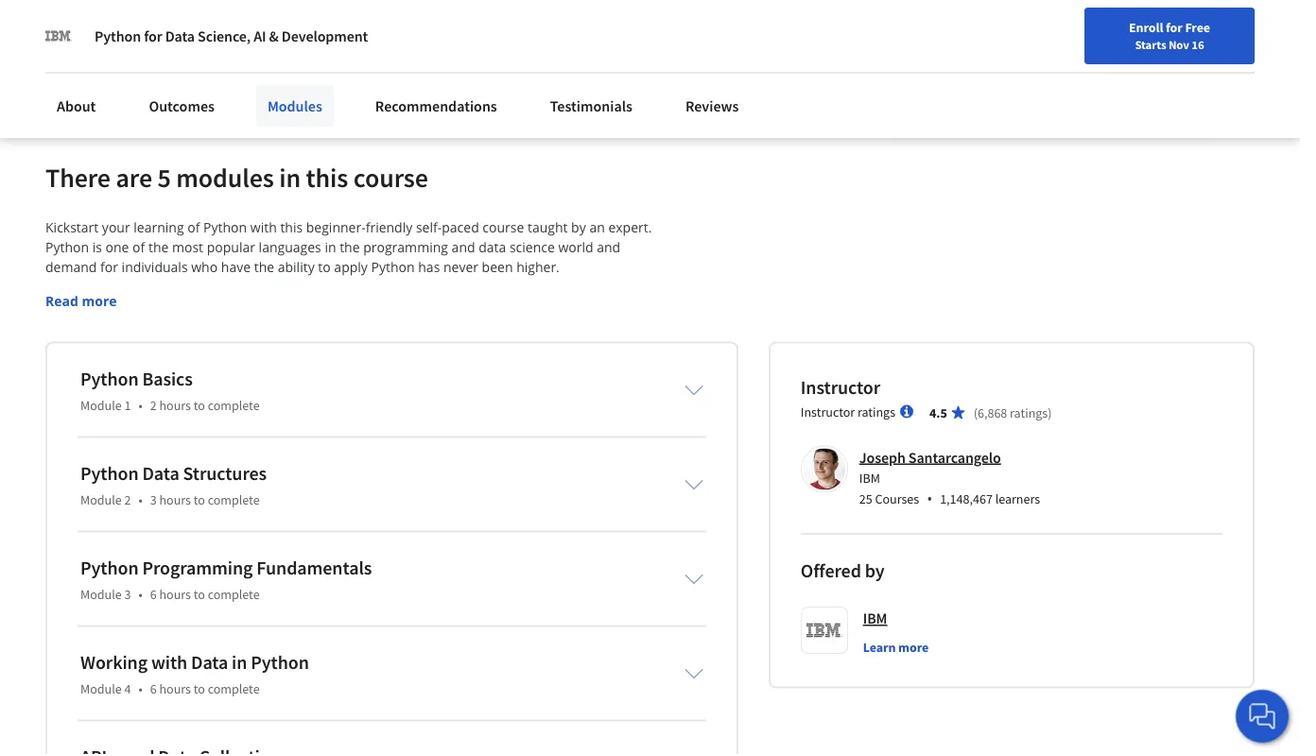 Task type: locate. For each thing, give the bounding box(es) containing it.
1 hours from the top
[[159, 397, 191, 414]]

ability
[[278, 258, 315, 276]]

1 horizontal spatial 3
[[150, 491, 157, 508]]

0 horizontal spatial 3
[[124, 586, 131, 603]]

taught
[[528, 218, 568, 236]]

1 vertical spatial data
[[142, 462, 179, 485]]

course up friendly
[[353, 161, 428, 194]]

by inside kickstart your learning of python with this beginner-friendly self-paced course taught by an expert. python is one of the most popular languages in the programming and data science world and demand for individuals who have the ability to apply python has never been higher.
[[571, 218, 586, 236]]

the down learning
[[148, 238, 169, 256]]

None search field
[[269, 12, 544, 50]]

hours
[[159, 397, 191, 414], [159, 491, 191, 508], [159, 586, 191, 603], [159, 680, 191, 697]]

•
[[138, 397, 142, 414], [927, 489, 932, 509], [138, 491, 142, 508], [138, 586, 142, 603], [138, 680, 142, 697]]

this
[[106, 21, 129, 39], [306, 161, 348, 194], [280, 218, 303, 236]]

module inside python data structures module 2 • 3 hours to complete
[[80, 491, 122, 508]]

programming
[[142, 556, 253, 580]]

of
[[187, 218, 200, 236], [132, 238, 145, 256]]

menu item
[[939, 19, 1060, 80]]

your up one
[[102, 218, 130, 236]]

ratings right 6,868 on the bottom right
[[1010, 404, 1048, 421]]

1 complete from the top
[[208, 397, 260, 414]]

2 vertical spatial this
[[280, 218, 303, 236]]

0 horizontal spatial more
[[82, 292, 117, 310]]

programming
[[363, 238, 448, 256]]

0 vertical spatial course
[[353, 161, 428, 194]]

for
[[1166, 19, 1183, 36], [144, 26, 162, 45], [100, 258, 118, 276]]

complete inside python data structures module 2 • 3 hours to complete
[[208, 491, 260, 508]]

basics
[[142, 367, 193, 391]]

the right have
[[254, 258, 274, 276]]

0 horizontal spatial and
[[231, 43, 255, 62]]

your down the linkedin
[[273, 43, 302, 62]]

• inside python programming fundamentals module 3 • 6 hours to complete
[[138, 586, 142, 603]]

2 horizontal spatial your
[[273, 43, 302, 62]]

1 6 from the top
[[150, 586, 157, 603]]

in inside add this credential to your linkedin profile, resume, or cv share it on social media and in your performance review
[[258, 43, 270, 62]]

3 complete from the top
[[208, 586, 260, 603]]

1 vertical spatial 2
[[124, 491, 131, 508]]

3 module from the top
[[80, 586, 122, 603]]

1 vertical spatial course
[[483, 218, 524, 236]]

• up programming
[[138, 491, 142, 508]]

science,
[[198, 26, 251, 45]]

for for enroll
[[1166, 19, 1183, 36]]

1 vertical spatial 3
[[124, 586, 131, 603]]

0 horizontal spatial this
[[106, 21, 129, 39]]

your left ai
[[215, 21, 244, 39]]

python inside python programming fundamentals module 3 • 6 hours to complete
[[80, 556, 139, 580]]

learn
[[863, 639, 896, 656]]

and down an
[[597, 238, 620, 256]]

to down programming
[[194, 586, 205, 603]]

instructor up joseph santarcangelo icon
[[801, 403, 855, 420]]

more right the read
[[82, 292, 117, 310]]

python inside working with data in python module 4 • 6 hours to complete
[[251, 651, 309, 674]]

6
[[150, 586, 157, 603], [150, 680, 157, 697]]

joseph santarcangelo ibm 25 courses • 1,148,467 learners
[[859, 448, 1040, 509]]

4 hours from the top
[[159, 680, 191, 697]]

• right courses
[[927, 489, 932, 509]]

expert.
[[608, 218, 652, 236]]

one
[[105, 238, 129, 256]]

and
[[231, 43, 255, 62], [452, 238, 475, 256], [597, 238, 620, 256]]

by left an
[[571, 218, 586, 236]]

1 horizontal spatial this
[[280, 218, 303, 236]]

hours inside python data structures module 2 • 3 hours to complete
[[159, 491, 191, 508]]

to inside python basics module 1 • 2 hours to complete
[[194, 397, 205, 414]]

2 instructor from the top
[[801, 403, 855, 420]]

4 module from the top
[[80, 680, 122, 697]]

ibm link
[[863, 607, 887, 630]]

0 horizontal spatial for
[[100, 258, 118, 276]]

python data structures module 2 • 3 hours to complete
[[80, 462, 267, 508]]

1 vertical spatial by
[[865, 559, 885, 583]]

2 6 from the top
[[150, 680, 157, 697]]

1 module from the top
[[80, 397, 122, 414]]

more right learn
[[898, 639, 929, 656]]

1 horizontal spatial for
[[144, 26, 162, 45]]

performance
[[305, 43, 386, 62]]

hours down programming
[[159, 586, 191, 603]]

0 vertical spatial by
[[571, 218, 586, 236]]

in right modules
[[279, 161, 301, 194]]

3 up programming
[[150, 491, 157, 508]]

( 6,868 ratings )
[[974, 404, 1052, 421]]

0 vertical spatial ibm
[[859, 470, 880, 487]]

4 complete from the top
[[208, 680, 260, 697]]

complete
[[208, 397, 260, 414], [208, 491, 260, 508], [208, 586, 260, 603], [208, 680, 260, 697]]

6 right 4
[[150, 680, 157, 697]]

this up languages
[[280, 218, 303, 236]]

course
[[353, 161, 428, 194], [483, 218, 524, 236]]

in down python programming fundamentals module 3 • 6 hours to complete
[[232, 651, 247, 674]]

with inside kickstart your learning of python with this beginner-friendly self-paced course taught by an expert. python is one of the most popular languages in the programming and data science world and demand for individuals who have the ability to apply python has never been higher.
[[250, 218, 277, 236]]

1 horizontal spatial more
[[898, 639, 929, 656]]

0 vertical spatial 3
[[150, 491, 157, 508]]

resume,
[[353, 21, 404, 39]]

to inside add this credential to your linkedin profile, resume, or cv share it on social media and in your performance review
[[199, 21, 212, 39]]

ratings up joseph
[[857, 403, 895, 420]]

0 horizontal spatial by
[[571, 218, 586, 236]]

data inside working with data in python module 4 • 6 hours to complete
[[191, 651, 228, 674]]

1 instructor from the top
[[801, 376, 880, 399]]

1 horizontal spatial ratings
[[1010, 404, 1048, 421]]

(
[[974, 404, 978, 421]]

2 vertical spatial data
[[191, 651, 228, 674]]

to inside python programming fundamentals module 3 • 6 hours to complete
[[194, 586, 205, 603]]

1 vertical spatial your
[[273, 43, 302, 62]]

instructor
[[801, 376, 880, 399], [801, 403, 855, 420]]

data for for
[[165, 26, 195, 45]]

3 up 'working' on the bottom
[[124, 586, 131, 603]]

your
[[215, 21, 244, 39], [273, 43, 302, 62], [102, 218, 130, 236]]

structures
[[183, 462, 267, 485]]

modules link
[[256, 85, 334, 127]]

0 vertical spatial this
[[106, 21, 129, 39]]

0 horizontal spatial ratings
[[857, 403, 895, 420]]

credential
[[132, 21, 196, 39]]

2 complete from the top
[[208, 491, 260, 508]]

courses
[[875, 491, 919, 508]]

1 horizontal spatial course
[[483, 218, 524, 236]]

to up media
[[199, 21, 212, 39]]

data left science,
[[165, 26, 195, 45]]

2 horizontal spatial this
[[306, 161, 348, 194]]

3 inside python programming fundamentals module 3 • 6 hours to complete
[[124, 586, 131, 603]]

with inside working with data in python module 4 • 6 hours to complete
[[151, 651, 187, 674]]

this up it at the top of the page
[[106, 21, 129, 39]]

1 vertical spatial more
[[898, 639, 929, 656]]

in
[[258, 43, 270, 62], [279, 161, 301, 194], [325, 238, 336, 256], [232, 651, 247, 674]]

instructor for instructor ratings
[[801, 403, 855, 420]]

• right 1
[[138, 397, 142, 414]]

1 horizontal spatial with
[[250, 218, 277, 236]]

recommendations
[[375, 96, 497, 115]]

python inside python data structures module 2 • 3 hours to complete
[[80, 462, 139, 485]]

paced
[[442, 218, 479, 236]]

0 vertical spatial of
[[187, 218, 200, 236]]

0 horizontal spatial course
[[353, 161, 428, 194]]

learn more button
[[863, 638, 929, 657]]

this up beginner-
[[306, 161, 348, 194]]

• for fundamentals
[[138, 586, 142, 603]]

1 vertical spatial 6
[[150, 680, 157, 697]]

ibm inside the joseph santarcangelo ibm 25 courses • 1,148,467 learners
[[859, 470, 880, 487]]

by right offered
[[865, 559, 885, 583]]

2 hours from the top
[[159, 491, 191, 508]]

2
[[150, 397, 157, 414], [124, 491, 131, 508]]

your inside kickstart your learning of python with this beginner-friendly self-paced course taught by an expert. python is one of the most popular languages in the programming and data science world and demand for individuals who have the ability to apply python has never been higher.
[[102, 218, 130, 236]]

kickstart
[[45, 218, 99, 236]]

and up never
[[452, 238, 475, 256]]

the
[[148, 238, 169, 256], [340, 238, 360, 256], [254, 258, 274, 276]]

0 horizontal spatial with
[[151, 651, 187, 674]]

for right it at the top of the page
[[144, 26, 162, 45]]

data left structures
[[142, 462, 179, 485]]

module
[[80, 397, 122, 414], [80, 491, 122, 508], [80, 586, 122, 603], [80, 680, 122, 697]]

for inside enroll for free starts nov 16
[[1166, 19, 1183, 36]]

python
[[95, 26, 141, 45], [203, 218, 247, 236], [45, 238, 89, 256], [371, 258, 415, 276], [80, 367, 139, 391], [80, 462, 139, 485], [80, 556, 139, 580], [251, 651, 309, 674]]

to left apply
[[318, 258, 331, 276]]

course up the data
[[483, 218, 524, 236]]

ibm up 25
[[859, 470, 880, 487]]

in inside working with data in python module 4 • 6 hours to complete
[[232, 651, 247, 674]]

1 vertical spatial with
[[151, 651, 187, 674]]

enroll
[[1129, 19, 1163, 36]]

hours down basics
[[159, 397, 191, 414]]

1 horizontal spatial and
[[452, 238, 475, 256]]

santarcangelo
[[908, 448, 1001, 467]]

2 horizontal spatial for
[[1166, 19, 1183, 36]]

• inside python data structures module 2 • 3 hours to complete
[[138, 491, 142, 508]]

of up most
[[187, 218, 200, 236]]

hours right 4
[[159, 680, 191, 697]]

2 horizontal spatial the
[[340, 238, 360, 256]]

this inside kickstart your learning of python with this beginner-friendly self-paced course taught by an expert. python is one of the most popular languages in the programming and data science world and demand for individuals who have the ability to apply python has never been higher.
[[280, 218, 303, 236]]

modules
[[267, 96, 322, 115]]

0 vertical spatial 2
[[150, 397, 157, 414]]

apply
[[334, 258, 368, 276]]

2 vertical spatial your
[[102, 218, 130, 236]]

ibm up learn
[[863, 610, 887, 628]]

never
[[443, 258, 478, 276]]

0 vertical spatial your
[[215, 21, 244, 39]]

starts
[[1135, 37, 1166, 52]]

social
[[148, 43, 185, 62]]

0 horizontal spatial your
[[102, 218, 130, 236]]

more for learn more
[[898, 639, 929, 656]]

1 vertical spatial instructor
[[801, 403, 855, 420]]

modules
[[176, 161, 274, 194]]

1 horizontal spatial by
[[865, 559, 885, 583]]

0 vertical spatial more
[[82, 292, 117, 310]]

• for structures
[[138, 491, 142, 508]]

ai
[[254, 26, 266, 45]]

with
[[250, 218, 277, 236], [151, 651, 187, 674]]

with up languages
[[250, 218, 277, 236]]

3 hours from the top
[[159, 586, 191, 603]]

higher.
[[516, 258, 560, 276]]

share
[[78, 43, 114, 62]]

ratings
[[857, 403, 895, 420], [1010, 404, 1048, 421]]

• down programming
[[138, 586, 142, 603]]

linkedin
[[247, 21, 302, 39]]

complete inside python basics module 1 • 2 hours to complete
[[208, 397, 260, 414]]

for for python
[[144, 26, 162, 45]]

0 vertical spatial instructor
[[801, 376, 880, 399]]

to down structures
[[194, 491, 205, 508]]

1 horizontal spatial 2
[[150, 397, 157, 414]]

data for with
[[191, 651, 228, 674]]

about
[[57, 96, 96, 115]]

0 horizontal spatial of
[[132, 238, 145, 256]]

to right 1
[[194, 397, 205, 414]]

data down python programming fundamentals module 3 • 6 hours to complete
[[191, 651, 228, 674]]

reviews
[[685, 96, 739, 115]]

of right one
[[132, 238, 145, 256]]

hours down structures
[[159, 491, 191, 508]]

add
[[78, 21, 103, 39]]

and left & in the left top of the page
[[231, 43, 255, 62]]

for up nov
[[1166, 19, 1183, 36]]

instructor up instructor ratings
[[801, 376, 880, 399]]

6 down programming
[[150, 586, 157, 603]]

testimonials
[[550, 96, 632, 115]]

to right 4
[[194, 680, 205, 697]]

• inside the joseph santarcangelo ibm 25 courses • 1,148,467 learners
[[927, 489, 932, 509]]

this inside add this credential to your linkedin profile, resume, or cv share it on social media and in your performance review
[[106, 21, 129, 39]]

2 module from the top
[[80, 491, 122, 508]]

0 horizontal spatial 2
[[124, 491, 131, 508]]

the up apply
[[340, 238, 360, 256]]

there
[[45, 161, 111, 194]]

in down beginner-
[[325, 238, 336, 256]]

to
[[199, 21, 212, 39], [318, 258, 331, 276], [194, 397, 205, 414], [194, 491, 205, 508], [194, 586, 205, 603], [194, 680, 205, 697]]

3 inside python data structures module 2 • 3 hours to complete
[[150, 491, 157, 508]]

for down one
[[100, 258, 118, 276]]

about link
[[45, 85, 107, 127]]

module inside working with data in python module 4 • 6 hours to complete
[[80, 680, 122, 697]]

0 vertical spatial 6
[[150, 586, 157, 603]]

0 vertical spatial with
[[250, 218, 277, 236]]

with right 'working' on the bottom
[[151, 651, 187, 674]]

0 vertical spatial data
[[165, 26, 195, 45]]

in down the linkedin
[[258, 43, 270, 62]]

1 horizontal spatial of
[[187, 218, 200, 236]]

• right 4
[[138, 680, 142, 697]]

by
[[571, 218, 586, 236], [865, 559, 885, 583]]

read more
[[45, 292, 117, 310]]



Task type: vqa. For each thing, say whether or not it's contained in the screenshot.


Task type: describe. For each thing, give the bounding box(es) containing it.
more for read more
[[82, 292, 117, 310]]

recommendations link
[[364, 85, 508, 127]]

hours inside python programming fundamentals module 3 • 6 hours to complete
[[159, 586, 191, 603]]

python basics module 1 • 2 hours to complete
[[80, 367, 260, 414]]

• for ibm
[[927, 489, 932, 509]]

1 horizontal spatial the
[[254, 258, 274, 276]]

1,148,467
[[940, 491, 993, 508]]

0 horizontal spatial the
[[148, 238, 169, 256]]

module inside python basics module 1 • 2 hours to complete
[[80, 397, 122, 414]]

to inside python data structures module 2 • 3 hours to complete
[[194, 491, 205, 508]]

read
[[45, 292, 78, 310]]

been
[[482, 258, 513, 276]]

is
[[92, 238, 102, 256]]

6 inside working with data in python module 4 • 6 hours to complete
[[150, 680, 157, 697]]

joseph santarcangelo image
[[803, 449, 845, 490]]

6,868
[[978, 404, 1007, 421]]

)
[[1048, 404, 1052, 421]]

profile,
[[305, 21, 350, 39]]

popular
[[207, 238, 255, 256]]

python programming fundamentals module 3 • 6 hours to complete
[[80, 556, 372, 603]]

chat with us image
[[1247, 702, 1277, 732]]

most
[[172, 238, 203, 256]]

there are 5 modules in this course
[[45, 161, 428, 194]]

coursera image
[[23, 15, 143, 46]]

6 inside python programming fundamentals module 3 • 6 hours to complete
[[150, 586, 157, 603]]

add this credential to your linkedin profile, resume, or cv share it on social media and in your performance review
[[78, 21, 439, 62]]

4.5
[[929, 404, 947, 421]]

to inside kickstart your learning of python with this beginner-friendly self-paced course taught by an expert. python is one of the most popular languages in the programming and data science world and demand for individuals who have the ability to apply python has never been higher.
[[318, 258, 331, 276]]

show notifications image
[[1080, 24, 1103, 46]]

• inside python basics module 1 • 2 hours to complete
[[138, 397, 142, 414]]

data inside python data structures module 2 • 3 hours to complete
[[142, 462, 179, 485]]

has
[[418, 258, 440, 276]]

hours inside python basics module 1 • 2 hours to complete
[[159, 397, 191, 414]]

outcomes link
[[137, 85, 226, 127]]

instructor ratings
[[801, 403, 895, 420]]

python for data science, ai & development
[[95, 26, 368, 45]]

coursera career certificate image
[[897, 0, 1212, 119]]

offered by
[[801, 559, 885, 583]]

course inside kickstart your learning of python with this beginner-friendly self-paced course taught by an expert. python is one of the most popular languages in the programming and data science world and demand for individuals who have the ability to apply python has never been higher.
[[483, 218, 524, 236]]

16
[[1192, 37, 1204, 52]]

learn more
[[863, 639, 929, 656]]

hours inside working with data in python module 4 • 6 hours to complete
[[159, 680, 191, 697]]

1 vertical spatial ibm
[[863, 610, 887, 628]]

free
[[1185, 19, 1210, 36]]

complete inside python programming fundamentals module 3 • 6 hours to complete
[[208, 586, 260, 603]]

friendly
[[366, 218, 413, 236]]

cv
[[423, 21, 439, 39]]

module inside python programming fundamentals module 3 • 6 hours to complete
[[80, 586, 122, 603]]

in inside kickstart your learning of python with this beginner-friendly self-paced course taught by an expert. python is one of the most popular languages in the programming and data science world and demand for individuals who have the ability to apply python has never been higher.
[[325, 238, 336, 256]]

25
[[859, 491, 872, 508]]

instructor for instructor
[[801, 376, 880, 399]]

self-
[[416, 218, 442, 236]]

• inside working with data in python module 4 • 6 hours to complete
[[138, 680, 142, 697]]

learning
[[134, 218, 184, 236]]

science
[[510, 238, 555, 256]]

are
[[116, 161, 152, 194]]

working
[[80, 651, 148, 674]]

joseph
[[859, 448, 906, 467]]

4
[[124, 680, 131, 697]]

joseph santarcangelo link
[[859, 448, 1001, 467]]

enroll for free starts nov 16
[[1129, 19, 1210, 52]]

for inside kickstart your learning of python with this beginner-friendly self-paced course taught by an expert. python is one of the most popular languages in the programming and data science world and demand for individuals who have the ability to apply python has never been higher.
[[100, 258, 118, 276]]

and inside add this credential to your linkedin profile, resume, or cv share it on social media and in your performance review
[[231, 43, 255, 62]]

kickstart your learning of python with this beginner-friendly self-paced course taught by an expert. python is one of the most popular languages in the programming and data science world and demand for individuals who have the ability to apply python has never been higher.
[[45, 218, 655, 276]]

2 inside python basics module 1 • 2 hours to complete
[[150, 397, 157, 414]]

nov
[[1169, 37, 1189, 52]]

on
[[129, 43, 145, 62]]

working with data in python module 4 • 6 hours to complete
[[80, 651, 309, 697]]

5
[[157, 161, 171, 194]]

world
[[558, 238, 593, 256]]

individuals
[[122, 258, 188, 276]]

2 horizontal spatial and
[[597, 238, 620, 256]]

it
[[117, 43, 126, 62]]

1 vertical spatial of
[[132, 238, 145, 256]]

2 inside python data structures module 2 • 3 hours to complete
[[124, 491, 131, 508]]

complete inside working with data in python module 4 • 6 hours to complete
[[208, 680, 260, 697]]

or
[[407, 21, 420, 39]]

python inside python basics module 1 • 2 hours to complete
[[80, 367, 139, 391]]

learners
[[995, 491, 1040, 508]]

demand
[[45, 258, 97, 276]]

languages
[[259, 238, 321, 256]]

have
[[221, 258, 251, 276]]

testimonials link
[[539, 85, 644, 127]]

read more button
[[45, 291, 117, 311]]

offered
[[801, 559, 861, 583]]

&
[[269, 26, 279, 45]]

who
[[191, 258, 218, 276]]

data
[[479, 238, 506, 256]]

1 vertical spatial this
[[306, 161, 348, 194]]

ibm image
[[45, 23, 72, 49]]

to inside working with data in python module 4 • 6 hours to complete
[[194, 680, 205, 697]]

fundamentals
[[257, 556, 372, 580]]

1
[[124, 397, 131, 414]]

review
[[389, 43, 431, 62]]

outcomes
[[149, 96, 215, 115]]

an
[[589, 218, 605, 236]]

1 horizontal spatial your
[[215, 21, 244, 39]]

beginner-
[[306, 218, 366, 236]]



